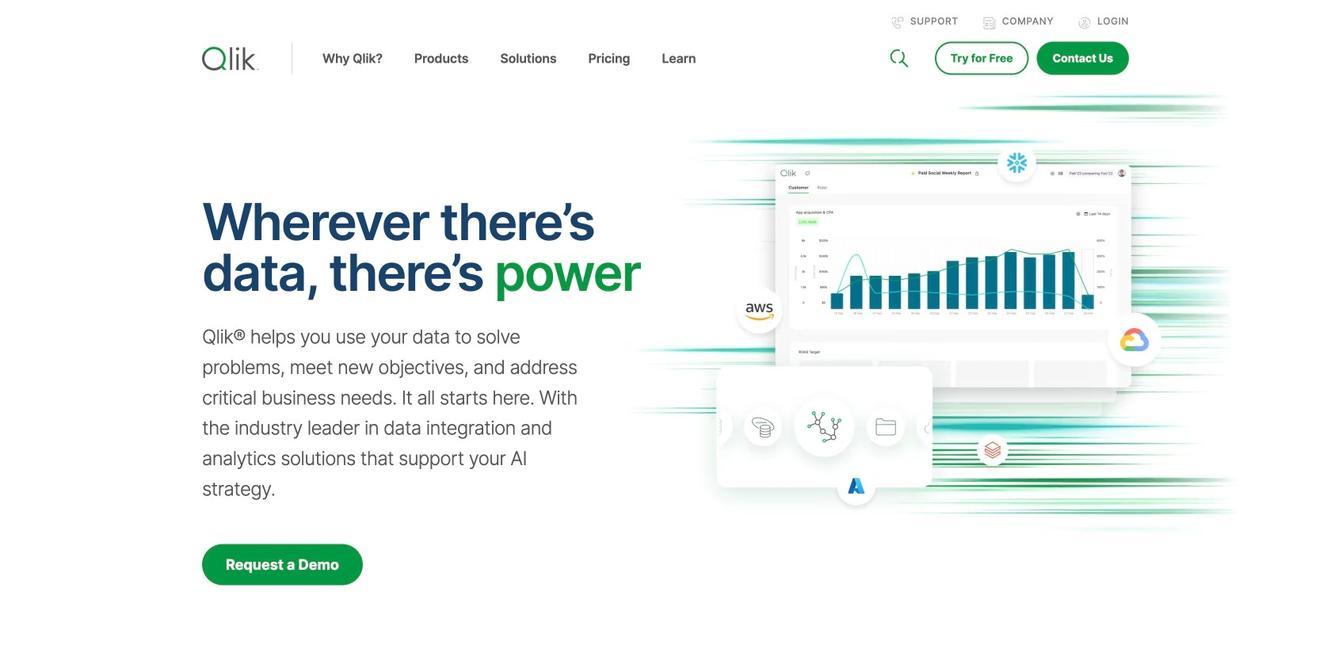 Task type: describe. For each thing, give the bounding box(es) containing it.
company image
[[984, 17, 996, 29]]



Task type: locate. For each thing, give the bounding box(es) containing it.
qlik image
[[202, 47, 259, 71]]

support image
[[892, 17, 904, 29]]

login image
[[1079, 17, 1092, 29]]



